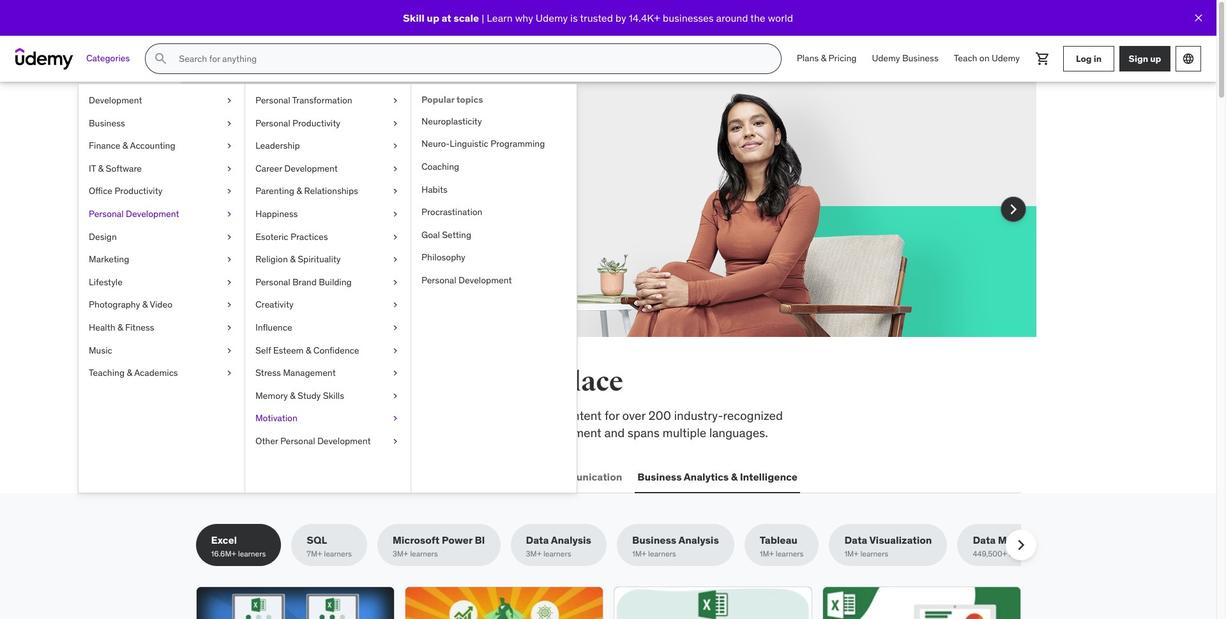 Task type: locate. For each thing, give the bounding box(es) containing it.
data modeling 449,500+ learners
[[973, 534, 1044, 559]]

xsmall image inside influence link
[[390, 322, 400, 334]]

xsmall image inside personal transformation link
[[390, 95, 400, 107]]

xsmall image inside self esteem & confidence link
[[390, 345, 400, 357]]

1 horizontal spatial 1m+
[[760, 549, 774, 559]]

design link
[[79, 226, 245, 249]]

skills up started
[[242, 169, 271, 185]]

at
[[442, 11, 451, 24]]

rounded
[[413, 425, 459, 440]]

1 learners from the left
[[238, 549, 266, 559]]

xsmall image for memory & study skills
[[390, 390, 400, 402]]

1 horizontal spatial your
[[388, 169, 412, 185]]

personal inside personal brand building link
[[255, 276, 290, 288]]

1 vertical spatial you
[[358, 366, 404, 398]]

& inside button
[[731, 470, 738, 483]]

1 horizontal spatial up
[[1150, 53, 1161, 64]]

up for skill
[[427, 11, 439, 24]]

1 analysis from the left
[[551, 534, 591, 547]]

in right log
[[1094, 53, 1102, 64]]

xsmall image for personal development
[[224, 208, 234, 221]]

business inside business analytics & intelligence button
[[638, 470, 682, 483]]

xsmall image inside 'office productivity' link
[[224, 185, 234, 198]]

web
[[198, 470, 220, 483]]

personal up personal productivity
[[255, 95, 290, 106]]

1 horizontal spatial leadership
[[396, 470, 450, 483]]

0 horizontal spatial up
[[427, 11, 439, 24]]

personal up design
[[89, 208, 124, 220]]

critical
[[247, 408, 284, 423]]

& right it
[[98, 163, 104, 174]]

0 horizontal spatial personal development link
[[79, 203, 245, 226]]

0 vertical spatial personal development
[[89, 208, 179, 220]]

leadership up career
[[255, 140, 300, 151]]

procrastination
[[421, 206, 482, 218]]

data inside data analysis 3m+ learners
[[526, 534, 549, 547]]

personal inside other personal development link
[[280, 435, 315, 447]]

1 1m+ from the left
[[632, 549, 646, 559]]

xsmall image for personal transformation
[[390, 95, 400, 107]]

1 vertical spatial skills
[[323, 390, 344, 401]]

2 horizontal spatial 1m+
[[844, 549, 859, 559]]

personal development inside "motivation" element
[[421, 275, 512, 286]]

learners inside 'sql 7m+ learners'
[[324, 549, 352, 559]]

0 horizontal spatial the
[[238, 366, 279, 398]]

xsmall image for creativity
[[390, 299, 400, 312]]

1 vertical spatial next image
[[1011, 535, 1031, 556]]

career
[[255, 163, 282, 174]]

2 3m+ from the left
[[526, 549, 542, 559]]

it
[[89, 163, 96, 174]]

1m+ for business analysis
[[632, 549, 646, 559]]

for up and
[[605, 408, 619, 423]]

neuro-linguistic programming
[[421, 138, 545, 150]]

you down "neuroplasticity"
[[432, 137, 469, 164]]

xsmall image inside 'development' "link"
[[224, 95, 234, 107]]

industry-
[[674, 408, 723, 423]]

career development
[[255, 163, 338, 174]]

leadership down rounded
[[396, 470, 450, 483]]

office productivity link
[[79, 180, 245, 203]]

your
[[291, 169, 315, 185], [388, 169, 412, 185]]

finance & accounting
[[89, 140, 175, 151]]

you inside the learning that gets you skills for your present (and your future). get started with us.
[[432, 137, 469, 164]]

in up including
[[475, 366, 500, 398]]

1 3m+ from the left
[[393, 549, 408, 559]]

personal development for right personal development link
[[421, 275, 512, 286]]

for
[[274, 169, 288, 185], [605, 408, 619, 423]]

sql 7m+ learners
[[307, 534, 352, 559]]

& for plans & pricing
[[821, 52, 826, 64]]

health
[[89, 322, 115, 333]]

certifications,
[[196, 425, 269, 440]]

0 horizontal spatial personal development
[[89, 208, 179, 220]]

business for business analysis 1m+ learners
[[632, 534, 676, 547]]

carousel element
[[180, 82, 1036, 368]]

1 horizontal spatial analysis
[[678, 534, 719, 547]]

learners inside data modeling 449,500+ learners
[[1009, 549, 1037, 559]]

|
[[482, 11, 484, 24]]

xsmall image inside personal brand building link
[[390, 276, 400, 289]]

0 horizontal spatial leadership
[[255, 140, 300, 151]]

leadership for 'leadership' button
[[396, 470, 450, 483]]

learning
[[242, 137, 335, 164]]

data right bi
[[526, 534, 549, 547]]

business for business analytics & intelligence
[[638, 470, 682, 483]]

leadership inside button
[[396, 470, 450, 483]]

0 horizontal spatial in
[[475, 366, 500, 398]]

2 horizontal spatial data
[[973, 534, 996, 547]]

business inside business analysis 1m+ learners
[[632, 534, 676, 547]]

teach on udemy
[[954, 52, 1020, 64]]

& for finance & accounting
[[122, 140, 128, 151]]

& right religion
[[290, 254, 296, 265]]

xsmall image inside music link
[[224, 345, 234, 357]]

video
[[150, 299, 172, 311]]

in
[[1094, 53, 1102, 64], [475, 366, 500, 398]]

udemy right 'on'
[[992, 52, 1020, 64]]

1 horizontal spatial for
[[605, 408, 619, 423]]

& right 'analytics'
[[731, 470, 738, 483]]

0 vertical spatial leadership
[[255, 140, 300, 151]]

technical
[[389, 408, 438, 423]]

1 horizontal spatial data
[[844, 534, 867, 547]]

7 learners from the left
[[860, 549, 888, 559]]

business analytics & intelligence button
[[635, 462, 800, 492]]

1 horizontal spatial udemy
[[872, 52, 900, 64]]

stress management link
[[245, 362, 411, 385]]

spans
[[628, 425, 660, 440]]

0 horizontal spatial 3m+
[[393, 549, 408, 559]]

development down philosophy link
[[458, 275, 512, 286]]

stress
[[255, 367, 281, 379]]

0 horizontal spatial you
[[358, 366, 404, 398]]

memory & study skills
[[255, 390, 344, 401]]

1 vertical spatial in
[[475, 366, 500, 398]]

neuroplasticity link
[[411, 110, 577, 133]]

for inside covering critical workplace skills to technical topics, including prep content for over 200 industry-recognized certifications, our catalog supports well-rounded professional development and spans multiple languages.
[[605, 408, 619, 423]]

productivity down software in the top of the page
[[115, 185, 162, 197]]

& right teaching
[[127, 367, 132, 379]]

religion & spirituality link
[[245, 249, 411, 271]]

your up "parenting & relationships"
[[291, 169, 315, 185]]

xsmall image inside teaching & academics link
[[224, 367, 234, 380]]

0 horizontal spatial data
[[526, 534, 549, 547]]

xsmall image inside motivation link
[[390, 413, 400, 425]]

neuro-linguistic programming link
[[411, 133, 577, 156]]

xsmall image inside parenting & relationships "link"
[[390, 185, 400, 198]]

you for skills
[[358, 366, 404, 398]]

& left video
[[142, 299, 148, 311]]

data
[[526, 534, 549, 547], [844, 534, 867, 547], [973, 534, 996, 547]]

xsmall image for lifestyle
[[224, 276, 234, 289]]

& for photography & video
[[142, 299, 148, 311]]

learners inside tableau 1m+ learners
[[776, 549, 804, 559]]

0 horizontal spatial for
[[274, 169, 288, 185]]

next image for topic filters 'element'
[[1011, 535, 1031, 556]]

1 vertical spatial leadership
[[396, 470, 450, 483]]

development for career development link
[[284, 163, 338, 174]]

xsmall image inside personal productivity link
[[390, 117, 400, 130]]

xsmall image inside other personal development link
[[390, 435, 400, 448]]

personal brand building
[[255, 276, 352, 288]]

the down self
[[238, 366, 279, 398]]

next image inside carousel element
[[1003, 199, 1023, 220]]

development up "parenting & relationships"
[[284, 163, 338, 174]]

0 vertical spatial you
[[432, 137, 469, 164]]

& for health & fitness
[[117, 322, 123, 333]]

coaching
[[421, 161, 459, 172]]

personal development down philosophy
[[421, 275, 512, 286]]

udemy left is
[[536, 11, 568, 24]]

1 data from the left
[[526, 534, 549, 547]]

productivity down transformation
[[292, 117, 340, 129]]

0 horizontal spatial your
[[291, 169, 315, 185]]

tableau
[[760, 534, 798, 547]]

1 horizontal spatial in
[[1094, 53, 1102, 64]]

udemy right pricing
[[872, 52, 900, 64]]

productivity
[[292, 117, 340, 129], [115, 185, 162, 197]]

personal down workplace
[[280, 435, 315, 447]]

trusted
[[580, 11, 613, 24]]

the left world
[[750, 11, 765, 24]]

xsmall image inside "creativity" link
[[390, 299, 400, 312]]

xsmall image for music
[[224, 345, 234, 357]]

xsmall image inside finance & accounting link
[[224, 140, 234, 152]]

xsmall image inside religion & spirituality link
[[390, 254, 400, 266]]

development down 'other'
[[223, 470, 288, 483]]

esoteric practices
[[255, 231, 328, 242]]

1m+ inside business analysis 1m+ learners
[[632, 549, 646, 559]]

1m+ inside data visualization 1m+ learners
[[844, 549, 859, 559]]

1 horizontal spatial you
[[432, 137, 469, 164]]

& left study
[[290, 390, 295, 401]]

personal down philosophy
[[421, 275, 456, 286]]

1 vertical spatial productivity
[[115, 185, 162, 197]]

1 vertical spatial personal development
[[421, 275, 512, 286]]

1 horizontal spatial the
[[750, 11, 765, 24]]

& right plans
[[821, 52, 826, 64]]

popular
[[421, 94, 454, 105]]

0 vertical spatial skills
[[284, 366, 353, 398]]

close image
[[1192, 11, 1205, 24]]

xsmall image inside "lifestyle" link
[[224, 276, 234, 289]]

for up parenting
[[274, 169, 288, 185]]

teaching
[[89, 367, 125, 379]]

one
[[505, 366, 551, 398]]

personal development link down office productivity
[[79, 203, 245, 226]]

learners inside the excel 16.6m+ learners
[[238, 549, 266, 559]]

business inside "business" link
[[89, 117, 125, 129]]

philosophy link
[[411, 247, 577, 269]]

next image inside topic filters 'element'
[[1011, 535, 1031, 556]]

& for it & software
[[98, 163, 104, 174]]

xsmall image inside stress management link
[[390, 367, 400, 380]]

xsmall image for marketing
[[224, 254, 234, 266]]

learners inside business analysis 1m+ learners
[[648, 549, 676, 559]]

& right finance
[[122, 140, 128, 151]]

self esteem & confidence
[[255, 345, 359, 356]]

analysis inside data analysis 3m+ learners
[[551, 534, 591, 547]]

2 analysis from the left
[[678, 534, 719, 547]]

0 horizontal spatial udemy
[[536, 11, 568, 24]]

personal inside personal transformation link
[[255, 95, 290, 106]]

1 vertical spatial personal development link
[[411, 269, 577, 292]]

creativity
[[255, 299, 294, 311]]

habits link
[[411, 179, 577, 201]]

0 vertical spatial the
[[750, 11, 765, 24]]

xsmall image
[[224, 117, 234, 130], [390, 117, 400, 130], [224, 140, 234, 152], [390, 140, 400, 152], [390, 163, 400, 175], [390, 185, 400, 198], [390, 208, 400, 221], [224, 231, 234, 243], [390, 231, 400, 243], [390, 276, 400, 289], [224, 322, 234, 334], [390, 322, 400, 334], [390, 390, 400, 402], [390, 413, 400, 425]]

business for business
[[89, 117, 125, 129]]

0 vertical spatial up
[[427, 11, 439, 24]]

0 vertical spatial for
[[274, 169, 288, 185]]

1 vertical spatial the
[[238, 366, 279, 398]]

development inside 'button'
[[223, 470, 288, 483]]

4 learners from the left
[[543, 549, 571, 559]]

development down motivation link
[[317, 435, 371, 447]]

get
[[456, 169, 476, 185]]

2 learners from the left
[[324, 549, 352, 559]]

data for data analysis
[[526, 534, 549, 547]]

leadership for leadership "link"
[[255, 140, 300, 151]]

finance
[[89, 140, 120, 151]]

memory & study skills link
[[245, 385, 411, 408]]

xsmall image inside "business" link
[[224, 117, 234, 130]]

office productivity
[[89, 185, 162, 197]]

1 vertical spatial skills
[[345, 408, 372, 423]]

data inside data visualization 1m+ learners
[[844, 534, 867, 547]]

esteem
[[273, 345, 304, 356]]

xsmall image inside the memory & study skills link
[[390, 390, 400, 402]]

xsmall image for finance & accounting
[[224, 140, 234, 152]]

& right esteem
[[306, 345, 311, 356]]

shopping cart with 0 items image
[[1035, 51, 1050, 66]]

development inside "motivation" element
[[458, 275, 512, 286]]

development down 'office productivity' link
[[126, 208, 179, 220]]

3 data from the left
[[973, 534, 996, 547]]

1 horizontal spatial 3m+
[[526, 549, 542, 559]]

1 vertical spatial for
[[605, 408, 619, 423]]

development for web development 'button'
[[223, 470, 288, 483]]

2 1m+ from the left
[[760, 549, 774, 559]]

personal development link
[[79, 203, 245, 226], [411, 269, 577, 292]]

xsmall image for happiness
[[390, 208, 400, 221]]

0 vertical spatial next image
[[1003, 199, 1023, 220]]

data left visualization
[[844, 534, 867, 547]]

data inside data modeling 449,500+ learners
[[973, 534, 996, 547]]

xsmall image for teaching & academics
[[224, 367, 234, 380]]

personal for personal brand building link
[[255, 276, 290, 288]]

on
[[979, 52, 989, 64]]

xsmall image for other personal development
[[390, 435, 400, 448]]

personal inside personal productivity link
[[255, 117, 290, 129]]

development down categories dropdown button
[[89, 95, 142, 106]]

plans
[[797, 52, 819, 64]]

xsmall image inside it & software link
[[224, 163, 234, 175]]

0 horizontal spatial analysis
[[551, 534, 591, 547]]

personal inside "motivation" element
[[421, 275, 456, 286]]

analysis inside business analysis 1m+ learners
[[678, 534, 719, 547]]

xsmall image inside design link
[[224, 231, 234, 243]]

in inside "log in" link
[[1094, 53, 1102, 64]]

your right (and
[[388, 169, 412, 185]]

sql
[[307, 534, 327, 547]]

recognized
[[723, 408, 783, 423]]

1 horizontal spatial personal development
[[421, 275, 512, 286]]

2 horizontal spatial udemy
[[992, 52, 1020, 64]]

need
[[409, 366, 471, 398]]

xsmall image inside leadership "link"
[[390, 140, 400, 152]]

sign up link
[[1119, 46, 1170, 72]]

personal up learning
[[255, 117, 290, 129]]

personal for right personal development link
[[421, 275, 456, 286]]

14.4k+
[[629, 11, 660, 24]]

& left us.
[[296, 185, 302, 197]]

1 horizontal spatial skills
[[323, 390, 344, 401]]

personal down religion
[[255, 276, 290, 288]]

businesses
[[663, 11, 714, 24]]

5 learners from the left
[[648, 549, 676, 559]]

data up 449,500+
[[973, 534, 996, 547]]

leadership inside "link"
[[255, 140, 300, 151]]

skills inside covering critical workplace skills to technical topics, including prep content for over 200 industry-recognized certifications, our catalog supports well-rounded professional development and spans multiple languages.
[[345, 408, 372, 423]]

development
[[531, 425, 601, 440]]

learning that gets you skills for your present (and your future). get started with us.
[[242, 137, 476, 202]]

happiness link
[[245, 203, 411, 226]]

0 horizontal spatial skills
[[242, 169, 271, 185]]

xsmall image inside career development link
[[390, 163, 400, 175]]

6 learners from the left
[[776, 549, 804, 559]]

xsmall image inside photography & video link
[[224, 299, 234, 312]]

you up to
[[358, 366, 404, 398]]

xsmall image for influence
[[390, 322, 400, 334]]

xsmall image inside personal development link
[[224, 208, 234, 221]]

& inside "link"
[[296, 185, 302, 197]]

personal development link down goal setting 'link'
[[411, 269, 577, 292]]

& right health
[[117, 322, 123, 333]]

learners inside microsoft power bi 3m+ learners
[[410, 549, 438, 559]]

0 vertical spatial in
[[1094, 53, 1102, 64]]

web development button
[[196, 462, 290, 492]]

goal setting
[[421, 229, 471, 241]]

up for sign
[[1150, 53, 1161, 64]]

1 horizontal spatial productivity
[[292, 117, 340, 129]]

power
[[442, 534, 472, 547]]

around
[[716, 11, 748, 24]]

xsmall image inside happiness link
[[390, 208, 400, 221]]

1 vertical spatial up
[[1150, 53, 1161, 64]]

3 1m+ from the left
[[844, 549, 859, 559]]

up left at
[[427, 11, 439, 24]]

& for religion & spirituality
[[290, 254, 296, 265]]

academics
[[134, 367, 178, 379]]

xsmall image for office productivity
[[224, 185, 234, 198]]

8 learners from the left
[[1009, 549, 1037, 559]]

xsmall image for personal brand building
[[390, 276, 400, 289]]

and
[[604, 425, 625, 440]]

2 data from the left
[[844, 534, 867, 547]]

0 horizontal spatial productivity
[[115, 185, 162, 197]]

you
[[432, 137, 469, 164], [358, 366, 404, 398]]

personal development down office productivity
[[89, 208, 179, 220]]

personal development for personal development link to the top
[[89, 208, 179, 220]]

analysis for business analysis
[[678, 534, 719, 547]]

3 learners from the left
[[410, 549, 438, 559]]

place
[[556, 366, 623, 398]]

xsmall image for photography & video
[[224, 299, 234, 312]]

skills down stress management link
[[323, 390, 344, 401]]

xsmall image inside esoteric practices "link"
[[390, 231, 400, 243]]

other personal development link
[[245, 430, 411, 453]]

0 vertical spatial productivity
[[292, 117, 340, 129]]

xsmall image inside the health & fitness link
[[224, 322, 234, 334]]

world
[[768, 11, 793, 24]]

0 horizontal spatial 1m+
[[632, 549, 646, 559]]

motivation element
[[411, 84, 577, 493]]

memory
[[255, 390, 288, 401]]

1 horizontal spatial personal development link
[[411, 269, 577, 292]]

xsmall image
[[224, 95, 234, 107], [390, 95, 400, 107], [224, 163, 234, 175], [224, 185, 234, 198], [224, 208, 234, 221], [224, 254, 234, 266], [390, 254, 400, 266], [224, 276, 234, 289], [224, 299, 234, 312], [390, 299, 400, 312], [224, 345, 234, 357], [390, 345, 400, 357], [224, 367, 234, 380], [390, 367, 400, 380], [390, 435, 400, 448]]

449,500+
[[973, 549, 1007, 559]]

next image for carousel element
[[1003, 199, 1023, 220]]

analysis
[[551, 534, 591, 547], [678, 534, 719, 547]]

xsmall image inside marketing 'link'
[[224, 254, 234, 266]]

0 vertical spatial skills
[[242, 169, 271, 185]]

up right the sign
[[1150, 53, 1161, 64]]

next image
[[1003, 199, 1023, 220], [1011, 535, 1031, 556]]

data for data modeling
[[973, 534, 996, 547]]

topics
[[456, 94, 483, 105]]



Task type: describe. For each thing, give the bounding box(es) containing it.
web development
[[198, 470, 288, 483]]

business link
[[79, 112, 245, 135]]

communication
[[545, 470, 622, 483]]

development for personal development link to the top
[[126, 208, 179, 220]]

health & fitness
[[89, 322, 154, 333]]

catalog
[[293, 425, 333, 440]]

business inside udemy business link
[[902, 52, 939, 64]]

linguistic
[[450, 138, 488, 150]]

intelligence
[[740, 470, 798, 483]]

neuroplasticity
[[421, 115, 482, 127]]

pricing
[[829, 52, 857, 64]]

us.
[[309, 186, 325, 202]]

productivity for personal productivity
[[292, 117, 340, 129]]

by
[[615, 11, 626, 24]]

fitness
[[125, 322, 154, 333]]

stress management
[[255, 367, 336, 379]]

xsmall image for religion & spirituality
[[390, 254, 400, 266]]

1 your from the left
[[291, 169, 315, 185]]

motivation
[[255, 413, 297, 424]]

xsmall image for stress management
[[390, 367, 400, 380]]

content
[[560, 408, 602, 423]]

software
[[106, 163, 142, 174]]

& for parenting & relationships
[[296, 185, 302, 197]]

data visualization 1m+ learners
[[844, 534, 932, 559]]

is
[[570, 11, 578, 24]]

career development link
[[245, 158, 411, 180]]

topic filters element
[[196, 524, 1059, 567]]

with
[[283, 186, 306, 202]]

Search for anything text field
[[176, 48, 765, 70]]

goal
[[421, 229, 440, 241]]

xsmall image for health & fitness
[[224, 322, 234, 334]]

personal productivity link
[[245, 112, 411, 135]]

gets
[[386, 137, 428, 164]]

data for data visualization
[[844, 534, 867, 547]]

happiness
[[255, 208, 298, 220]]

started
[[242, 186, 281, 202]]

3m+ inside microsoft power bi 3m+ learners
[[393, 549, 408, 559]]

submit search image
[[153, 51, 169, 66]]

covering critical workplace skills to technical topics, including prep content for over 200 industry-recognized certifications, our catalog supports well-rounded professional development and spans multiple languages.
[[196, 408, 783, 440]]

lifestyle link
[[79, 271, 245, 294]]

xsmall image for it & software
[[224, 163, 234, 175]]

data analysis 3m+ learners
[[526, 534, 591, 559]]

productivity for office productivity
[[115, 185, 162, 197]]

(and
[[362, 169, 385, 185]]

that
[[339, 137, 382, 164]]

personal for personal transformation link
[[255, 95, 290, 106]]

xsmall image for leadership
[[390, 140, 400, 152]]

& for memory & study skills
[[290, 390, 295, 401]]

log in link
[[1063, 46, 1114, 72]]

personal productivity
[[255, 117, 340, 129]]

1m+ for data visualization
[[844, 549, 859, 559]]

learners inside data analysis 3m+ learners
[[543, 549, 571, 559]]

3m+ inside data analysis 3m+ learners
[[526, 549, 542, 559]]

all the skills you need in one place
[[196, 366, 623, 398]]

skills inside the learning that gets you skills for your present (and your future). get started with us.
[[242, 169, 271, 185]]

categories button
[[79, 43, 138, 74]]

to
[[375, 408, 386, 423]]

xsmall image for development
[[224, 95, 234, 107]]

religion & spirituality
[[255, 254, 341, 265]]

multiple
[[663, 425, 706, 440]]

brand
[[292, 276, 317, 288]]

motivation link
[[245, 408, 411, 430]]

1m+ inside tableau 1m+ learners
[[760, 549, 774, 559]]

influence link
[[245, 317, 411, 339]]

for inside the learning that gets you skills for your present (and your future). get started with us.
[[274, 169, 288, 185]]

learn
[[487, 11, 513, 24]]

sign
[[1129, 53, 1148, 64]]

all
[[196, 366, 233, 398]]

udemy business
[[872, 52, 939, 64]]

parenting
[[255, 185, 294, 197]]

you for gets
[[432, 137, 469, 164]]

including
[[480, 408, 529, 423]]

skill
[[403, 11, 424, 24]]

xsmall image for parenting & relationships
[[390, 185, 400, 198]]

2 your from the left
[[388, 169, 412, 185]]

relationships
[[304, 185, 358, 197]]

0 vertical spatial personal development link
[[79, 203, 245, 226]]

microsoft power bi 3m+ learners
[[393, 534, 485, 559]]

7m+
[[307, 549, 322, 559]]

analysis for data analysis
[[551, 534, 591, 547]]

present
[[317, 169, 359, 185]]

learners inside data visualization 1m+ learners
[[860, 549, 888, 559]]

confidence
[[313, 345, 359, 356]]

procrastination link
[[411, 201, 577, 224]]

udemy image
[[15, 48, 73, 70]]

xsmall image for design
[[224, 231, 234, 243]]

xsmall image for self esteem & confidence
[[390, 345, 400, 357]]

development for right personal development link
[[458, 275, 512, 286]]

development inside "link"
[[89, 95, 142, 106]]

plans & pricing
[[797, 52, 857, 64]]

xsmall image for esoteric practices
[[390, 231, 400, 243]]

personal brand building link
[[245, 271, 411, 294]]

design
[[89, 231, 117, 242]]

log in
[[1076, 53, 1102, 64]]

professional
[[461, 425, 528, 440]]

workplace
[[286, 408, 342, 423]]

teaching & academics
[[89, 367, 178, 379]]

personal for personal development link to the top
[[89, 208, 124, 220]]

personal for personal productivity link
[[255, 117, 290, 129]]

xsmall image for career development
[[390, 163, 400, 175]]

photography
[[89, 299, 140, 311]]

choose a language image
[[1182, 52, 1195, 65]]

health & fitness link
[[79, 317, 245, 339]]

programming
[[491, 138, 545, 150]]

skill up at scale | learn why udemy is trusted by 14.4k+ businesses around the world
[[403, 11, 793, 24]]

future).
[[415, 169, 453, 185]]

200
[[648, 408, 671, 423]]

xsmall image for personal productivity
[[390, 117, 400, 130]]

& for teaching & academics
[[127, 367, 132, 379]]

modeling
[[998, 534, 1044, 547]]

personal transformation link
[[245, 89, 411, 112]]

xsmall image for business
[[224, 117, 234, 130]]

teaching & academics link
[[79, 362, 245, 385]]

scale
[[454, 11, 479, 24]]

tableau 1m+ learners
[[760, 534, 804, 559]]

marketing link
[[79, 249, 245, 271]]

xsmall image for motivation
[[390, 413, 400, 425]]

office
[[89, 185, 112, 197]]

setting
[[442, 229, 471, 241]]

marketing
[[89, 254, 129, 265]]

business analytics & intelligence
[[638, 470, 798, 483]]

study
[[298, 390, 321, 401]]



Task type: vqa. For each thing, say whether or not it's contained in the screenshot.
3rd 1M+ from right
yes



